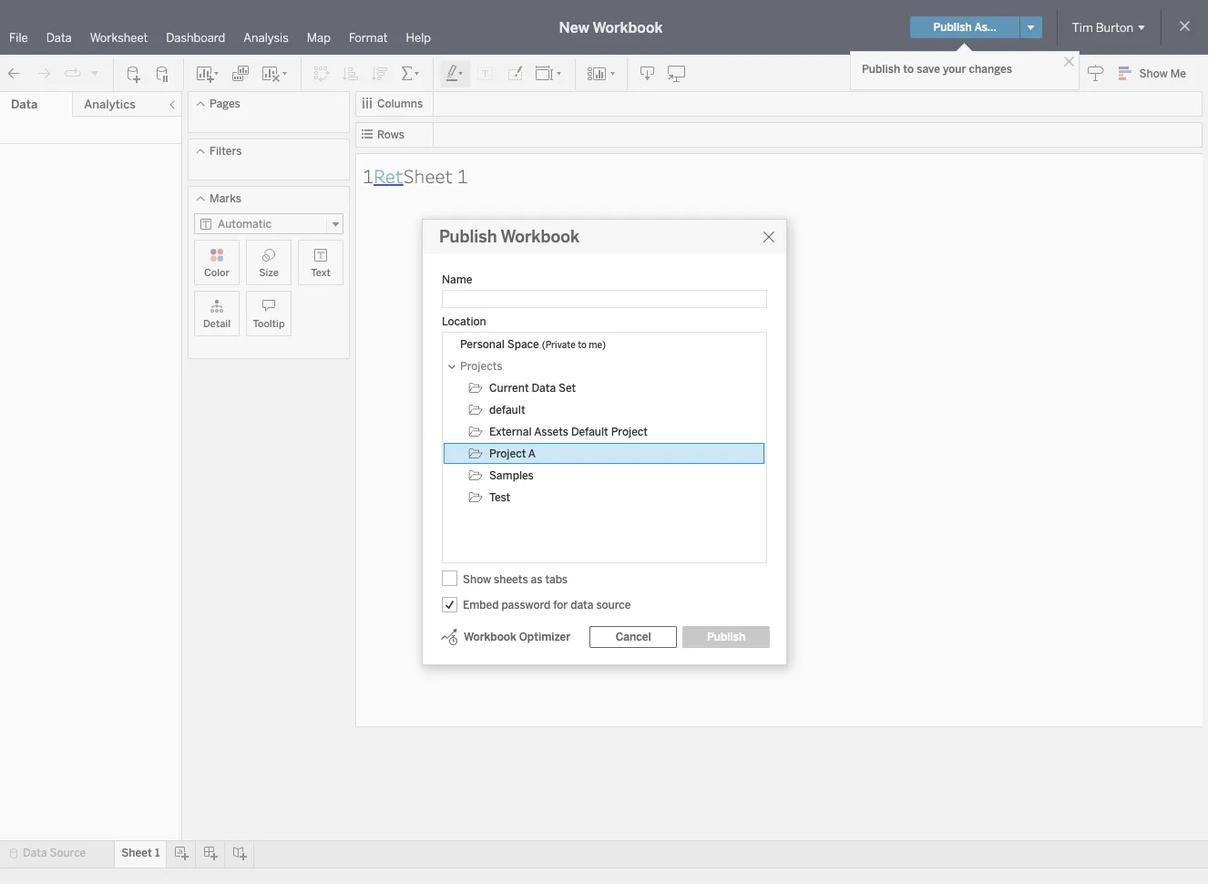 Task type: describe. For each thing, give the bounding box(es) containing it.
external
[[489, 426, 532, 438]]

1 ret sheet 1
[[363, 163, 468, 188]]

0 horizontal spatial project
[[489, 447, 526, 460]]

redo image
[[35, 64, 53, 82]]

1 horizontal spatial replay animation image
[[89, 67, 100, 78]]

0 horizontal spatial replay animation image
[[64, 64, 82, 82]]

publish for publish as...
[[934, 21, 972, 34]]

publish for publish to save your changes
[[862, 63, 901, 76]]

data inside publish workbook dialog
[[532, 382, 556, 395]]

sort ascending image
[[342, 64, 360, 82]]

sheets
[[494, 573, 528, 586]]

detail
[[203, 318, 231, 330]]

new
[[559, 19, 590, 36]]

cancel button
[[590, 626, 677, 648]]

me
[[1171, 67, 1187, 80]]

publish as... button
[[911, 16, 1020, 38]]

publish for publish workbook
[[439, 227, 497, 247]]

tabs
[[545, 573, 568, 586]]

changes
[[969, 63, 1013, 76]]

analysis
[[244, 31, 289, 45]]

1 horizontal spatial sheet
[[403, 163, 453, 188]]

location
[[442, 315, 486, 328]]

data down undo image at the left
[[11, 98, 38, 111]]

0 horizontal spatial 1
[[155, 847, 160, 859]]

default
[[489, 404, 525, 416]]

pages
[[210, 98, 240, 110]]

space
[[507, 338, 539, 351]]

show me button
[[1111, 59, 1203, 87]]

ret link
[[374, 163, 403, 188]]

publish workbook
[[439, 227, 580, 247]]

cancel
[[616, 631, 651, 643]]

new worksheet image
[[195, 64, 221, 82]]

show for show me
[[1140, 67, 1168, 80]]

source
[[596, 598, 631, 611]]

tim
[[1072, 21, 1093, 34]]

help
[[406, 31, 431, 45]]

data up redo image
[[46, 31, 72, 45]]

embed
[[463, 598, 499, 611]]

name
[[442, 273, 473, 286]]

analytics
[[84, 98, 136, 111]]

to inside personal space (private to me)
[[578, 340, 587, 351]]

test
[[489, 491, 511, 504]]

password
[[502, 598, 551, 611]]

0 vertical spatial to
[[903, 63, 914, 76]]

sheet 1
[[121, 847, 160, 859]]

undo image
[[5, 64, 24, 82]]

a
[[528, 447, 536, 460]]

show labels image
[[477, 64, 495, 82]]

columns
[[377, 98, 423, 110]]

publish your workbook to edit in tableau desktop image
[[668, 64, 686, 82]]

for
[[553, 598, 568, 611]]

workbook for new workbook
[[593, 19, 663, 36]]

data source
[[23, 847, 86, 859]]

as...
[[975, 21, 997, 34]]

workbook inside button
[[464, 631, 517, 643]]



Task type: vqa. For each thing, say whether or not it's contained in the screenshot.
Sort Descending "image"
yes



Task type: locate. For each thing, give the bounding box(es) containing it.
personal
[[460, 338, 505, 351]]

1 vertical spatial show
[[463, 573, 491, 586]]

your
[[943, 63, 966, 76]]

burton
[[1096, 21, 1134, 34]]

marks
[[210, 192, 241, 205]]

data
[[46, 31, 72, 45], [11, 98, 38, 111], [532, 382, 556, 395], [23, 847, 47, 859]]

to left save
[[903, 63, 914, 76]]

show for show sheets as tabs
[[463, 573, 491, 586]]

data left source
[[23, 847, 47, 859]]

dashboard
[[166, 31, 225, 45]]

new workbook
[[559, 19, 663, 36]]

data guide image
[[1087, 64, 1105, 82]]

sheet right source
[[121, 847, 152, 859]]

format
[[349, 31, 388, 45]]

map
[[307, 31, 331, 45]]

1 horizontal spatial show
[[1140, 67, 1168, 80]]

tooltip
[[253, 318, 285, 330]]

1 vertical spatial to
[[578, 340, 587, 351]]

0 vertical spatial project
[[611, 426, 648, 438]]

default
[[571, 426, 609, 438]]

replay animation image up analytics
[[89, 67, 100, 78]]

swap rows and columns image
[[313, 64, 331, 82]]

show inside button
[[1140, 67, 1168, 80]]

show inside publish workbook dialog
[[463, 573, 491, 586]]

optimizer
[[519, 631, 571, 643]]

save
[[917, 63, 940, 76]]

publish button
[[683, 626, 770, 648]]

to
[[903, 63, 914, 76], [578, 340, 587, 351]]

show up embed
[[463, 573, 491, 586]]

0 horizontal spatial show
[[463, 573, 491, 586]]

row group inside publish workbook dialog
[[444, 334, 766, 509]]

1 vertical spatial sheet
[[121, 847, 152, 859]]

download image
[[639, 64, 657, 82]]

publish as...
[[934, 21, 997, 34]]

workbook optimizer
[[464, 631, 571, 643]]

show me
[[1140, 67, 1187, 80]]

samples
[[489, 469, 534, 482]]

sheet
[[403, 163, 453, 188], [121, 847, 152, 859]]

show/hide cards image
[[587, 64, 616, 82]]

0 horizontal spatial to
[[578, 340, 587, 351]]

replay animation image
[[64, 64, 82, 82], [89, 67, 100, 78]]

show left me
[[1140, 67, 1168, 80]]

1 horizontal spatial to
[[903, 63, 914, 76]]

0 vertical spatial workbook
[[593, 19, 663, 36]]

sheet down rows
[[403, 163, 453, 188]]

as
[[531, 573, 543, 586]]

text
[[311, 267, 331, 279]]

publish to save your changes
[[862, 63, 1013, 76]]

tim burton
[[1072, 21, 1134, 34]]

highlight image
[[445, 64, 466, 82]]

none text field inside publish workbook dialog
[[442, 290, 768, 308]]

assets
[[534, 426, 569, 438]]

color
[[204, 267, 230, 279]]

fit image
[[535, 64, 564, 82]]

publish for publish
[[707, 631, 746, 643]]

external assets default project
[[489, 426, 648, 438]]

show sheets as tabs
[[463, 573, 568, 586]]

sort descending image
[[371, 64, 389, 82]]

workbook for publish workbook
[[501, 227, 580, 247]]

0 vertical spatial show
[[1140, 67, 1168, 80]]

embed password for data source
[[463, 598, 631, 611]]

format workbook image
[[506, 64, 524, 82]]

file
[[9, 31, 28, 45]]

1 horizontal spatial 1
[[363, 163, 374, 188]]

close image
[[1061, 53, 1078, 70]]

rows
[[377, 129, 405, 141]]

project down external
[[489, 447, 526, 460]]

workbook optimizer button
[[439, 626, 572, 648]]

publish workbook dialog
[[422, 219, 788, 665]]

1 horizontal spatial project
[[611, 426, 648, 438]]

personal space (private to me)
[[460, 338, 606, 351]]

current
[[489, 382, 529, 395]]

filters
[[210, 145, 242, 158]]

worksheet
[[90, 31, 148, 45]]

replay animation image right redo image
[[64, 64, 82, 82]]

publish
[[934, 21, 972, 34], [862, 63, 901, 76], [439, 227, 497, 247], [707, 631, 746, 643]]

project a
[[489, 447, 536, 460]]

None text field
[[442, 290, 768, 308]]

totals image
[[400, 64, 422, 82]]

project right default
[[611, 426, 648, 438]]

clear sheet image
[[261, 64, 290, 82]]

0 vertical spatial sheet
[[403, 163, 453, 188]]

new data source image
[[125, 64, 143, 82]]

2 vertical spatial workbook
[[464, 631, 517, 643]]

to left me)
[[578, 340, 587, 351]]

1 vertical spatial project
[[489, 447, 526, 460]]

ret
[[374, 163, 403, 188]]

(private
[[542, 340, 576, 351]]

row group
[[444, 334, 766, 509]]

pause auto updates image
[[154, 64, 172, 82]]

current data set
[[489, 382, 576, 395]]

collapse image
[[167, 99, 178, 110]]

me)
[[589, 340, 606, 351]]

row group containing personal space
[[444, 334, 766, 509]]

2 horizontal spatial 1
[[457, 163, 468, 188]]

source
[[50, 847, 86, 859]]

show
[[1140, 67, 1168, 80], [463, 573, 491, 586]]

projects
[[460, 360, 503, 373]]

0 horizontal spatial sheet
[[121, 847, 152, 859]]

1 vertical spatial workbook
[[501, 227, 580, 247]]

duplicate image
[[231, 64, 250, 82]]

size
[[259, 267, 279, 279]]

project
[[611, 426, 648, 438], [489, 447, 526, 460]]

workbook
[[593, 19, 663, 36], [501, 227, 580, 247], [464, 631, 517, 643]]

1
[[363, 163, 374, 188], [457, 163, 468, 188], [155, 847, 160, 859]]

data
[[571, 598, 594, 611]]

set
[[559, 382, 576, 395]]

data left set in the top left of the page
[[532, 382, 556, 395]]



